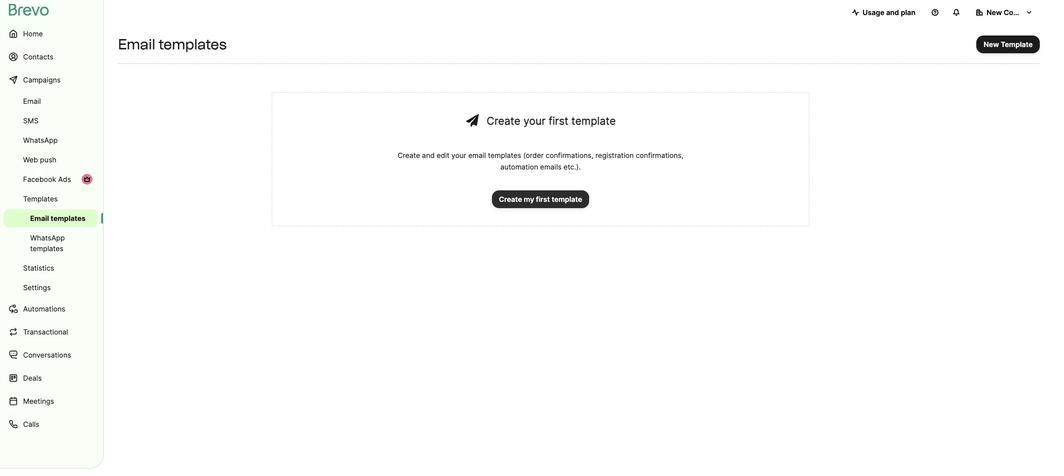 Task type: describe. For each thing, give the bounding box(es) containing it.
your inside create and edit your email templates (order confirmations, registration confirmations, automation emails etc.).
[[452, 151, 467, 160]]

new company button
[[969, 4, 1040, 21]]

template for create your first template
[[572, 115, 616, 128]]

create and edit your email templates (order confirmations, registration confirmations, automation emails etc.).
[[398, 151, 684, 171]]

left___rvooi image
[[84, 176, 91, 183]]

automations link
[[4, 299, 98, 320]]

facebook ads
[[23, 175, 71, 184]]

1 vertical spatial email
[[23, 97, 41, 106]]

(order
[[524, 151, 544, 160]]

create for create and edit your email templates (order confirmations, registration confirmations, automation emails etc.).
[[398, 151, 420, 160]]

home link
[[4, 23, 98, 44]]

first for my
[[536, 195, 550, 204]]

1 confirmations, from the left
[[546, 151, 594, 160]]

0 vertical spatial email
[[118, 36, 155, 53]]

and for usage
[[887, 8, 900, 17]]

whatsapp for whatsapp templates
[[30, 234, 65, 243]]

new template button
[[977, 36, 1040, 53]]

registration
[[596, 151, 634, 160]]

email link
[[4, 92, 98, 110]]

usage and plan
[[863, 8, 916, 17]]

templates inside create and edit your email templates (order confirmations, registration confirmations, automation emails etc.).
[[488, 151, 522, 160]]

meetings
[[23, 397, 54, 406]]

new company
[[987, 8, 1037, 17]]

conversations
[[23, 351, 71, 360]]

1 vertical spatial email templates
[[30, 214, 86, 223]]

settings
[[23, 283, 51, 292]]

templates
[[23, 195, 58, 203]]

1 horizontal spatial your
[[524, 115, 546, 128]]

0 vertical spatial email templates
[[118, 36, 227, 53]]

templates inside whatsapp templates
[[30, 244, 64, 253]]

ads
[[58, 175, 71, 184]]

template for create my first template
[[552, 195, 583, 204]]

2 vertical spatial email
[[30, 214, 49, 223]]

contacts
[[23, 52, 53, 61]]

push
[[40, 155, 56, 164]]

home
[[23, 29, 43, 38]]



Task type: vqa. For each thing, say whether or not it's contained in the screenshot.
WhatsApp corresponding to WhatsApp
yes



Task type: locate. For each thing, give the bounding box(es) containing it.
whatsapp link
[[4, 132, 98, 149]]

sms link
[[4, 112, 98, 130]]

templates
[[159, 36, 227, 53], [488, 151, 522, 160], [51, 214, 86, 223], [30, 244, 64, 253]]

create for create my first template
[[499, 195, 522, 204]]

0 horizontal spatial email templates
[[30, 214, 86, 223]]

create for create your first template
[[487, 115, 521, 128]]

automation
[[501, 163, 539, 171]]

and inside the usage and plan button
[[887, 8, 900, 17]]

whatsapp templates link
[[4, 229, 98, 258]]

whatsapp up web push
[[23, 136, 58, 145]]

1 horizontal spatial and
[[887, 8, 900, 17]]

first inside create my first template button
[[536, 195, 550, 204]]

1 vertical spatial first
[[536, 195, 550, 204]]

0 vertical spatial create
[[487, 115, 521, 128]]

0 vertical spatial template
[[572, 115, 616, 128]]

transactional link
[[4, 322, 98, 343]]

automations
[[23, 305, 65, 314]]

2 vertical spatial create
[[499, 195, 522, 204]]

statistics
[[23, 264, 54, 273]]

0 vertical spatial first
[[549, 115, 569, 128]]

statistics link
[[4, 259, 98, 277]]

whatsapp down email templates link
[[30, 234, 65, 243]]

deals link
[[4, 368, 98, 389]]

0 vertical spatial new
[[987, 8, 1003, 17]]

web push
[[23, 155, 56, 164]]

1 vertical spatial template
[[552, 195, 583, 204]]

campaigns
[[23, 76, 61, 84]]

web
[[23, 155, 38, 164]]

template down etc.).
[[552, 195, 583, 204]]

contacts link
[[4, 46, 98, 68]]

1 vertical spatial create
[[398, 151, 420, 160]]

emails
[[541, 163, 562, 171]]

campaigns link
[[4, 69, 98, 91]]

whatsapp templates
[[30, 234, 65, 253]]

your up (order
[[524, 115, 546, 128]]

facebook
[[23, 175, 56, 184]]

template inside button
[[552, 195, 583, 204]]

1 vertical spatial new
[[984, 40, 1000, 49]]

and for create
[[422, 151, 435, 160]]

facebook ads link
[[4, 171, 98, 188]]

your
[[524, 115, 546, 128], [452, 151, 467, 160]]

plan
[[901, 8, 916, 17]]

0 vertical spatial whatsapp
[[23, 136, 58, 145]]

new left 'template'
[[984, 40, 1000, 49]]

template
[[1001, 40, 1033, 49]]

0 vertical spatial your
[[524, 115, 546, 128]]

templates link
[[4, 190, 98, 208]]

template
[[572, 115, 616, 128], [552, 195, 583, 204]]

deals
[[23, 374, 42, 383]]

whatsapp for whatsapp
[[23, 136, 58, 145]]

template up registration
[[572, 115, 616, 128]]

create your first template
[[487, 115, 616, 128]]

email
[[469, 151, 486, 160]]

first right my
[[536, 195, 550, 204]]

and left edit
[[422, 151, 435, 160]]

settings link
[[4, 279, 98, 297]]

calls
[[23, 420, 39, 429]]

new for new template
[[984, 40, 1000, 49]]

company
[[1004, 8, 1037, 17]]

create inside button
[[499, 195, 522, 204]]

1 vertical spatial whatsapp
[[30, 234, 65, 243]]

1 horizontal spatial confirmations,
[[636, 151, 684, 160]]

web push link
[[4, 151, 98, 169]]

0 horizontal spatial confirmations,
[[546, 151, 594, 160]]

email
[[118, 36, 155, 53], [23, 97, 41, 106], [30, 214, 49, 223]]

sms
[[23, 116, 38, 125]]

create my first template
[[499, 195, 583, 204]]

and left plan
[[887, 8, 900, 17]]

first
[[549, 115, 569, 128], [536, 195, 550, 204]]

first up create and edit your email templates (order confirmations, registration confirmations, automation emails etc.).
[[549, 115, 569, 128]]

email templates
[[118, 36, 227, 53], [30, 214, 86, 223]]

conversations link
[[4, 345, 98, 366]]

0 horizontal spatial your
[[452, 151, 467, 160]]

create my first template button
[[492, 191, 590, 208]]

and
[[887, 8, 900, 17], [422, 151, 435, 160]]

my
[[524, 195, 535, 204]]

create inside create and edit your email templates (order confirmations, registration confirmations, automation emails etc.).
[[398, 151, 420, 160]]

transactional
[[23, 328, 68, 337]]

and inside create and edit your email templates (order confirmations, registration confirmations, automation emails etc.).
[[422, 151, 435, 160]]

1 vertical spatial your
[[452, 151, 467, 160]]

new left company
[[987, 8, 1003, 17]]

calls link
[[4, 414, 98, 435]]

0 vertical spatial and
[[887, 8, 900, 17]]

new
[[987, 8, 1003, 17], [984, 40, 1000, 49]]

usage
[[863, 8, 885, 17]]

create
[[487, 115, 521, 128], [398, 151, 420, 160], [499, 195, 522, 204]]

confirmations,
[[546, 151, 594, 160], [636, 151, 684, 160]]

email templates link
[[4, 210, 98, 227]]

1 horizontal spatial email templates
[[118, 36, 227, 53]]

new template
[[984, 40, 1033, 49]]

1 vertical spatial and
[[422, 151, 435, 160]]

usage and plan button
[[845, 4, 923, 21]]

2 confirmations, from the left
[[636, 151, 684, 160]]

edit
[[437, 151, 450, 160]]

etc.).
[[564, 163, 581, 171]]

meetings link
[[4, 391, 98, 412]]

new for new company
[[987, 8, 1003, 17]]

0 horizontal spatial and
[[422, 151, 435, 160]]

first for your
[[549, 115, 569, 128]]

whatsapp
[[23, 136, 58, 145], [30, 234, 65, 243]]

your right edit
[[452, 151, 467, 160]]



